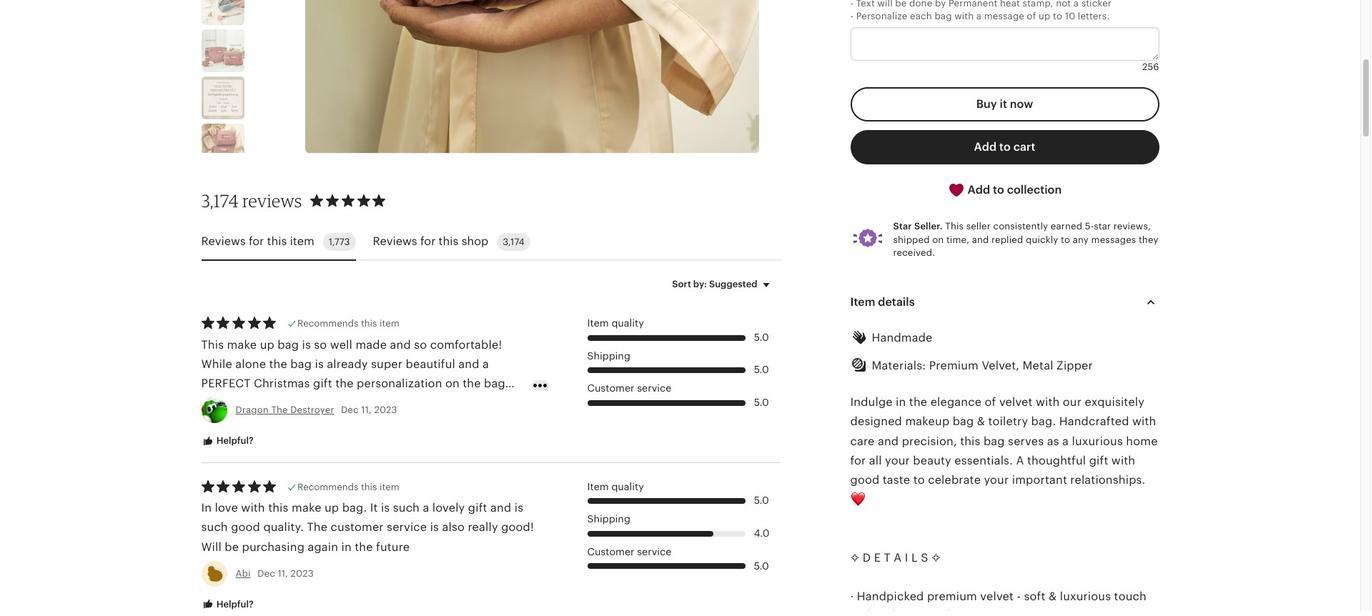Task type: describe. For each thing, give the bounding box(es) containing it.
celebrate
[[928, 473, 981, 487]]

abi link
[[236, 568, 251, 579]]

star
[[894, 221, 912, 232]]

service for 4.0
[[637, 546, 672, 558]]

handpicked
[[857, 590, 924, 604]]

0 vertical spatial up
[[1039, 11, 1051, 21]]

seller.
[[915, 221, 943, 232]]

the inside in love with this make up bag. it is such a lovely gift and is such good quality. the customer service is also really good! will be purchasing again in the future
[[307, 521, 328, 535]]

add for add to collection
[[968, 183, 991, 196]]

taste
[[883, 473, 911, 487]]

customer for 5.0
[[588, 383, 635, 394]]

luxurious inside indulge in the elegance of velvet with our exquisitely designed makeup bag & toiletry bag. handcrafted with care and precision, this bag serves as a luxurious home for all your beauty essentials. a thoughtful gift with good taste to celebrate your important relationships. ❤️
[[1072, 435, 1124, 448]]

as
[[1047, 435, 1060, 448]]

again
[[308, 540, 338, 554]]

now
[[1010, 97, 1034, 111]]

essentials.
[[955, 454, 1013, 468]]

1 horizontal spatial is
[[430, 521, 439, 535]]

to left 10 at top
[[1053, 11, 1063, 21]]

a inside indulge in the elegance of velvet with our exquisitely designed makeup bag & toiletry bag. handcrafted with care and precision, this bag serves as a luxurious home for all your beauty essentials. a thoughtful gift with good taste to celebrate your important relationships. ❤️
[[1017, 454, 1025, 468]]

add to cart button
[[851, 130, 1160, 164]]

makeup
[[906, 415, 950, 429]]

1 vertical spatial dec
[[258, 568, 275, 579]]

to inside button
[[993, 183, 1005, 196]]

messages
[[1092, 234, 1137, 245]]

item for 4.0
[[588, 481, 609, 493]]

sort by: suggested
[[672, 279, 758, 290]]

up inside in love with this make up bag. it is such a lovely gift and is such good quality. the customer service is also really good! will be purchasing again in the future
[[325, 502, 339, 515]]

indulge in the elegance of velvet with our exquisitely designed makeup bag & toiletry bag. handcrafted with care and precision, this bag serves as a luxurious home for all your beauty essentials. a thoughtful gift with good taste to celebrate your important relationships. ❤️
[[851, 396, 1158, 506]]

each
[[910, 11, 932, 21]]

quality.
[[263, 521, 304, 535]]

reviews,
[[1114, 221, 1151, 232]]

dragon the destroyer link
[[236, 405, 334, 415]]

with up "home"
[[1133, 415, 1157, 429]]

for for shop
[[421, 235, 436, 248]]

in inside indulge in the elegance of velvet with our exquisitely designed makeup bag & toiletry bag. handcrafted with care and precision, this bag serves as a luxurious home for all your beauty essentials. a thoughtful gift with good taste to celebrate your important relationships. ❤️
[[896, 396, 906, 409]]

1 vertical spatial 2023
[[291, 568, 314, 579]]

2 5.0 from the top
[[754, 364, 769, 376]]

0 horizontal spatial is
[[381, 502, 390, 515]]

1 horizontal spatial 2023
[[374, 405, 397, 415]]

item details button
[[838, 285, 1173, 320]]

received.
[[894, 247, 936, 258]]

1 vertical spatial bag
[[953, 415, 974, 429]]

reviews for this item
[[201, 235, 315, 248]]

love
[[215, 502, 238, 515]]

all
[[869, 454, 882, 468]]

add to collection
[[965, 183, 1062, 196]]

customer service for 4.0
[[588, 546, 672, 558]]

0 horizontal spatial such
[[201, 521, 228, 535]]

10
[[1065, 11, 1076, 21]]

reviews for this shop
[[373, 235, 489, 248]]

in
[[201, 502, 212, 515]]

designed
[[851, 415, 903, 429]]

0 vertical spatial -
[[851, 11, 854, 21]]

cart
[[1014, 140, 1036, 153]]

star seller.
[[894, 221, 943, 232]]

❤️
[[851, 493, 865, 506]]

1 horizontal spatial your
[[984, 473, 1009, 487]]

to inside this seller consistently earned 5-star reviews, shipped on time, and replied quickly to any messages they received.
[[1061, 234, 1071, 245]]

item for 4.0
[[380, 482, 400, 493]]

precision,
[[902, 435, 957, 448]]

i
[[905, 551, 909, 565]]

good inside in love with this make up bag. it is such a lovely gift and is such good quality. the customer service is also really good! will be purchasing again in the future
[[231, 521, 260, 535]]

shipping for 4.0
[[588, 514, 631, 525]]

zipper
[[954, 610, 989, 611]]

to inside button
[[1000, 140, 1011, 153]]

make
[[292, 502, 322, 515]]

d
[[863, 551, 871, 565]]

reviews
[[242, 190, 302, 212]]

2 ✧ from the left
[[932, 551, 941, 565]]

with inside in love with this make up bag. it is such a lovely gift and is such good quality. the customer service is also really good! will be purchasing again in the future
[[241, 502, 265, 515]]

a inside indulge in the elegance of velvet with our exquisitely designed makeup bag & toiletry bag. handcrafted with care and precision, this bag serves as a luxurious home for all your beauty essentials. a thoughtful gift with good taste to celebrate your important relationships. ❤️
[[1063, 435, 1069, 448]]

replied
[[992, 234, 1024, 245]]

5-
[[1085, 221, 1094, 232]]

velvet,
[[982, 359, 1020, 373]]

abi dec 11, 2023
[[236, 568, 314, 579]]

consistently
[[994, 221, 1049, 232]]

item for 5.0
[[588, 317, 609, 329]]

0 horizontal spatial a
[[894, 551, 902, 565]]

e
[[874, 551, 881, 565]]

- inside · handpicked premium velvet - soft & luxurious touch with a shiny metal zipper
[[1017, 590, 1021, 604]]

our
[[1063, 396, 1082, 409]]

service for 5.0
[[637, 383, 672, 394]]

3 5.0 from the top
[[754, 397, 769, 408]]

luxurious inside · handpicked premium velvet - soft & luxurious touch with a shiny metal zipper
[[1060, 590, 1112, 604]]

recommends this item for 5.0
[[298, 318, 400, 329]]

in inside in love with this make up bag. it is such a lovely gift and is such good quality. the customer service is also really good! will be purchasing again in the future
[[342, 540, 352, 554]]

it
[[370, 502, 378, 515]]

the inside in love with this make up bag. it is such a lovely gift and is such good quality. the customer service is also really good! will be purchasing again in the future
[[355, 540, 373, 554]]

with up 'relationships.'
[[1112, 454, 1136, 468]]

sort by: suggested button
[[662, 270, 786, 300]]

suggested
[[709, 279, 758, 290]]

bag. inside indulge in the elegance of velvet with our exquisitely designed makeup bag & toiletry bag. handcrafted with care and precision, this bag serves as a luxurious home for all your beauty essentials. a thoughtful gift with good taste to celebrate your important relationships. ❤️
[[1032, 415, 1056, 429]]

a inside · handpicked premium velvet - soft & luxurious touch with a shiny metal zipper
[[878, 610, 884, 611]]

& inside · handpicked premium velvet - soft & luxurious touch with a shiny metal zipper
[[1049, 590, 1057, 604]]

time,
[[947, 234, 970, 245]]

a left "message"
[[977, 11, 982, 21]]

item for 5.0
[[380, 318, 400, 329]]

exquisitely
[[1085, 396, 1145, 409]]

materials:
[[872, 359, 926, 373]]

item inside dropdown button
[[851, 295, 876, 309]]

touch
[[1115, 590, 1147, 604]]

gift inside indulge in the elegance of velvet with our exquisitely designed makeup bag & toiletry bag. handcrafted with care and precision, this bag serves as a luxurious home for all your beauty essentials. a thoughtful gift with good taste to celebrate your important relationships. ❤️
[[1090, 454, 1109, 468]]

reviews for reviews for this shop
[[373, 235, 417, 248]]

home
[[1127, 435, 1158, 448]]

5 5.0 from the top
[[754, 560, 769, 572]]

and inside this seller consistently earned 5-star reviews, shipped on time, and replied quickly to any messages they received.
[[972, 234, 989, 245]]

·
[[851, 590, 854, 604]]

1,773
[[329, 237, 350, 247]]

details
[[878, 295, 915, 309]]

relationships.
[[1071, 473, 1146, 487]]

important
[[1012, 473, 1068, 487]]

shipping for 5.0
[[588, 350, 631, 362]]

recommends for 5.0
[[298, 318, 359, 329]]

custom makeup bag personalised bridesmaid gifts wedding image 9 image
[[201, 124, 244, 166]]

thoughtful
[[1028, 454, 1087, 468]]

1 horizontal spatial dec
[[341, 405, 359, 415]]

a inside in love with this make up bag. it is such a lovely gift and is such good quality. the customer service is also really good! will be purchasing again in the future
[[423, 502, 429, 515]]

metal
[[920, 610, 951, 611]]

beauty
[[913, 454, 952, 468]]

bag. inside in love with this make up bag. it is such a lovely gift and is such good quality. the customer service is also really good! will be purchasing again in the future
[[342, 502, 367, 515]]

buy it now
[[977, 97, 1034, 111]]

on
[[933, 234, 944, 245]]

quickly
[[1026, 234, 1059, 245]]

zipper
[[1057, 359, 1093, 373]]

this
[[946, 221, 964, 232]]

destroyer
[[291, 405, 334, 415]]

customer
[[331, 521, 384, 535]]

3,174 for 3,174
[[503, 237, 525, 247]]

for inside indulge in the elegance of velvet with our exquisitely designed makeup bag & toiletry bag. handcrafted with care and precision, this bag serves as a luxurious home for all your beauty essentials. a thoughtful gift with good taste to celebrate your important relationships. ❤️
[[851, 454, 866, 468]]

elegance
[[931, 396, 982, 409]]

this seller consistently earned 5-star reviews, shipped on time, and replied quickly to any messages they received.
[[894, 221, 1159, 258]]



Task type: locate. For each thing, give the bounding box(es) containing it.
3,174 right shop
[[503, 237, 525, 247]]

2 recommends from the top
[[298, 482, 359, 493]]

1 vertical spatial helpful? button
[[191, 592, 264, 611]]

1 horizontal spatial 3,174
[[503, 237, 525, 247]]

1 vertical spatial in
[[342, 540, 352, 554]]

11, right the destroyer
[[361, 405, 372, 415]]

2 vertical spatial item
[[588, 481, 609, 493]]

256
[[1143, 62, 1160, 73]]

1 horizontal spatial of
[[1027, 11, 1037, 21]]

a down handpicked
[[878, 610, 884, 611]]

2 customer service from the top
[[588, 546, 672, 558]]

1 vertical spatial and
[[878, 435, 899, 448]]

1 vertical spatial a
[[894, 551, 902, 565]]

reviews down the 3,174 reviews on the left top of the page
[[201, 235, 246, 248]]

is up good!
[[515, 502, 524, 515]]

0 vertical spatial a
[[1017, 454, 1025, 468]]

in right indulge
[[896, 396, 906, 409]]

0 vertical spatial recommends this item
[[298, 318, 400, 329]]

with
[[955, 11, 974, 21], [1036, 396, 1060, 409], [1133, 415, 1157, 429], [1112, 454, 1136, 468], [241, 502, 265, 515], [851, 610, 875, 611]]

gift up really
[[468, 502, 487, 515]]

0 horizontal spatial reviews
[[201, 235, 246, 248]]

1 reviews from the left
[[201, 235, 246, 248]]

0 vertical spatial the
[[910, 396, 928, 409]]

1 horizontal spatial &
[[1049, 590, 1057, 604]]

your up taste
[[885, 454, 910, 468]]

the inside indulge in the elegance of velvet with our exquisitely designed makeup bag & toiletry bag. handcrafted with care and precision, this bag serves as a luxurious home for all your beauty essentials. a thoughtful gift with good taste to celebrate your important relationships. ❤️
[[910, 396, 928, 409]]

a
[[1017, 454, 1025, 468], [894, 551, 902, 565]]

1 vertical spatial recommends
[[298, 482, 359, 493]]

· handpicked premium velvet - soft & luxurious touch with a shiny metal zipper
[[851, 590, 1147, 611]]

0 vertical spatial item quality
[[588, 317, 644, 329]]

0 vertical spatial bag.
[[1032, 415, 1056, 429]]

1 vertical spatial the
[[307, 521, 328, 535]]

collection
[[1007, 183, 1062, 196]]

to left collection in the right of the page
[[993, 183, 1005, 196]]

up left 10 at top
[[1039, 11, 1051, 21]]

1 horizontal spatial for
[[421, 235, 436, 248]]

dragon
[[236, 405, 269, 415]]

customer service for 5.0
[[588, 383, 672, 394]]

1 vertical spatial item quality
[[588, 481, 644, 493]]

luxurious down handcrafted
[[1072, 435, 1124, 448]]

soft
[[1025, 590, 1046, 604]]

1 5.0 from the top
[[754, 332, 769, 343]]

recommends
[[298, 318, 359, 329], [298, 482, 359, 493]]

a left lovely
[[423, 502, 429, 515]]

1 vertical spatial luxurious
[[1060, 590, 1112, 604]]

service inside in love with this make up bag. it is such a lovely gift and is such good quality. the customer service is also really good! will be purchasing again in the future
[[387, 521, 427, 535]]

2023
[[374, 405, 397, 415], [291, 568, 314, 579]]

gift inside in love with this make up bag. it is such a lovely gift and is such good quality. the customer service is also really good! will be purchasing again in the future
[[468, 502, 487, 515]]

your down essentials.
[[984, 473, 1009, 487]]

0 vertical spatial &
[[978, 415, 986, 429]]

2 helpful? button from the top
[[191, 592, 264, 611]]

helpful? for 4.0
[[214, 599, 254, 610]]

for
[[249, 235, 264, 248], [421, 235, 436, 248], [851, 454, 866, 468]]

0 horizontal spatial in
[[342, 540, 352, 554]]

2 helpful? from the top
[[214, 599, 254, 610]]

2 vertical spatial and
[[491, 502, 512, 515]]

Add your personalization text field
[[851, 27, 1160, 61]]

0 vertical spatial helpful?
[[214, 436, 254, 446]]

t
[[884, 551, 891, 565]]

with left our
[[1036, 396, 1060, 409]]

and down designed at the right of the page
[[878, 435, 899, 448]]

& right the soft
[[1049, 590, 1057, 604]]

good inside indulge in the elegance of velvet with our exquisitely designed makeup bag & toiletry bag. handcrafted with care and precision, this bag serves as a luxurious home for all your beauty essentials. a thoughtful gift with good taste to celebrate your important relationships. ❤️
[[851, 473, 880, 487]]

2 horizontal spatial for
[[851, 454, 866, 468]]

0 vertical spatial service
[[637, 383, 672, 394]]

1 horizontal spatial reviews
[[373, 235, 417, 248]]

a left i
[[894, 551, 902, 565]]

with right love
[[241, 502, 265, 515]]

1 recommends this item from the top
[[298, 318, 400, 329]]

and inside in love with this make up bag. it is such a lovely gift and is such good quality. the customer service is also really good! will be purchasing again in the future
[[491, 502, 512, 515]]

1 horizontal spatial good
[[851, 473, 880, 487]]

0 horizontal spatial 3,174
[[201, 190, 239, 212]]

indulge
[[851, 396, 893, 409]]

0 vertical spatial item
[[851, 295, 876, 309]]

0 horizontal spatial &
[[978, 415, 986, 429]]

customer service
[[588, 383, 672, 394], [588, 546, 672, 558]]

a down serves
[[1017, 454, 1025, 468]]

- left "personalize"
[[851, 11, 854, 21]]

0 vertical spatial of
[[1027, 11, 1037, 21]]

premium
[[928, 590, 978, 604]]

item quality for 4.0
[[588, 481, 644, 493]]

letters.
[[1078, 11, 1110, 21]]

purchasing
[[242, 540, 305, 554]]

0 vertical spatial quality
[[612, 317, 644, 329]]

s
[[921, 551, 929, 565]]

l
[[912, 551, 918, 565]]

1 vertical spatial &
[[1049, 590, 1057, 604]]

abi
[[236, 568, 251, 579]]

tab list containing reviews for this item
[[201, 225, 781, 261]]

& left toiletry
[[978, 415, 986, 429]]

recommends for 4.0
[[298, 482, 359, 493]]

good!
[[501, 521, 534, 535]]

2 recommends this item from the top
[[298, 482, 400, 493]]

1 recommends from the top
[[298, 318, 359, 329]]

0 vertical spatial add
[[975, 140, 997, 153]]

bag down elegance
[[953, 415, 974, 429]]

✧ right s
[[932, 551, 941, 565]]

dec right the destroyer
[[341, 405, 359, 415]]

add
[[975, 140, 997, 153], [968, 183, 991, 196]]

buy
[[977, 97, 997, 111]]

3,174 for 3,174 reviews
[[201, 190, 239, 212]]

any
[[1073, 234, 1089, 245]]

add left cart
[[975, 140, 997, 153]]

1 helpful? button from the top
[[191, 428, 264, 455]]

recommends this item for 4.0
[[298, 482, 400, 493]]

in down customer
[[342, 540, 352, 554]]

0 horizontal spatial good
[[231, 521, 260, 535]]

for for item
[[249, 235, 264, 248]]

0 horizontal spatial the
[[355, 540, 373, 554]]

1 ✧ from the left
[[851, 551, 860, 565]]

in
[[896, 396, 906, 409], [342, 540, 352, 554]]

11, down purchasing
[[278, 568, 288, 579]]

buy it now button
[[851, 87, 1160, 121]]

serves
[[1008, 435, 1044, 448]]

1 quality from the top
[[612, 317, 644, 329]]

helpful? button for 4.0
[[191, 592, 264, 611]]

personalize
[[857, 11, 908, 21]]

the up makeup
[[910, 396, 928, 409]]

item details
[[851, 295, 915, 309]]

1 vertical spatial such
[[201, 521, 228, 535]]

is right it
[[381, 502, 390, 515]]

in love with this make up bag. it is such a lovely gift and is such good quality. the customer service is also really good! will be purchasing again in the future
[[201, 502, 534, 554]]

velvet up toiletry
[[1000, 396, 1033, 409]]

0 horizontal spatial for
[[249, 235, 264, 248]]

custom makeup bag personalised bridesmaid gifts wedding image 7 image
[[201, 29, 244, 72]]

helpful? for 5.0
[[214, 436, 254, 446]]

3,174 reviews
[[201, 190, 302, 212]]

with inside · handpicked premium velvet - soft & luxurious touch with a shiny metal zipper
[[851, 610, 875, 611]]

quality for 5.0
[[612, 317, 644, 329]]

2 quality from the top
[[612, 481, 644, 493]]

item quality for 5.0
[[588, 317, 644, 329]]

of up toiletry
[[985, 396, 997, 409]]

your
[[885, 454, 910, 468], [984, 473, 1009, 487]]

0 horizontal spatial gift
[[468, 502, 487, 515]]

customer for 4.0
[[588, 546, 635, 558]]

0 vertical spatial 3,174
[[201, 190, 239, 212]]

such up will
[[201, 521, 228, 535]]

1 vertical spatial shipping
[[588, 514, 631, 525]]

helpful? down dragon
[[214, 436, 254, 446]]

bag right each
[[935, 11, 952, 21]]

such right it
[[393, 502, 420, 515]]

1 vertical spatial 11,
[[278, 568, 288, 579]]

0 vertical spatial and
[[972, 234, 989, 245]]

shipped
[[894, 234, 930, 245]]

by:
[[694, 279, 707, 290]]

up right the make
[[325, 502, 339, 515]]

bag. left it
[[342, 502, 367, 515]]

4 5.0 from the top
[[754, 495, 769, 507]]

- personalize each bag with a message of up to 10 letters.
[[851, 11, 1110, 21]]

bag up essentials.
[[984, 435, 1005, 448]]

add to collection button
[[851, 173, 1160, 208]]

helpful? button for 5.0
[[191, 428, 264, 455]]

with left "message"
[[955, 11, 974, 21]]

1 vertical spatial good
[[231, 521, 260, 535]]

add inside button
[[968, 183, 991, 196]]

bag. up as
[[1032, 415, 1056, 429]]

1 vertical spatial velvet
[[981, 590, 1014, 604]]

handmade
[[872, 331, 933, 345]]

0 vertical spatial good
[[851, 473, 880, 487]]

for left shop
[[421, 235, 436, 248]]

2 horizontal spatial bag
[[984, 435, 1005, 448]]

2 vertical spatial item
[[380, 482, 400, 493]]

quality
[[612, 317, 644, 329], [612, 481, 644, 493]]

1 horizontal spatial such
[[393, 502, 420, 515]]

to right taste
[[914, 473, 925, 487]]

1 horizontal spatial -
[[1017, 590, 1021, 604]]

1 horizontal spatial up
[[1039, 11, 1051, 21]]

1 horizontal spatial and
[[878, 435, 899, 448]]

will
[[201, 540, 222, 554]]

add inside button
[[975, 140, 997, 153]]

quality for 4.0
[[612, 481, 644, 493]]

and down seller
[[972, 234, 989, 245]]

0 vertical spatial your
[[885, 454, 910, 468]]

helpful? down abi
[[214, 599, 254, 610]]

1 customer service from the top
[[588, 383, 672, 394]]

for left all
[[851, 454, 866, 468]]

2 vertical spatial service
[[637, 546, 672, 558]]

reviews for reviews for this item
[[201, 235, 246, 248]]

to inside indulge in the elegance of velvet with our exquisitely designed makeup bag & toiletry bag. handcrafted with care and precision, this bag serves as a luxurious home for all your beauty essentials. a thoughtful gift with good taste to celebrate your important relationships. ❤️
[[914, 473, 925, 487]]

& inside indulge in the elegance of velvet with our exquisitely designed makeup bag & toiletry bag. handcrafted with care and precision, this bag serves as a luxurious home for all your beauty essentials. a thoughtful gift with good taste to celebrate your important relationships. ❤️
[[978, 415, 986, 429]]

helpful? button down abi
[[191, 592, 264, 611]]

to left cart
[[1000, 140, 1011, 153]]

0 vertical spatial recommends
[[298, 318, 359, 329]]

it
[[1000, 97, 1008, 111]]

2 reviews from the left
[[373, 235, 417, 248]]

of inside indulge in the elegance of velvet with our exquisitely designed makeup bag & toiletry bag. handcrafted with care and precision, this bag serves as a luxurious home for all your beauty essentials. a thoughtful gift with good taste to celebrate your important relationships. ❤️
[[985, 396, 997, 409]]

0 vertical spatial customer service
[[588, 383, 672, 394]]

velvet up zipper
[[981, 590, 1014, 604]]

0 vertical spatial the
[[271, 405, 288, 415]]

1 vertical spatial -
[[1017, 590, 1021, 604]]

0 vertical spatial in
[[896, 396, 906, 409]]

reviews
[[201, 235, 246, 248], [373, 235, 417, 248]]

1 horizontal spatial in
[[896, 396, 906, 409]]

0 horizontal spatial 11,
[[278, 568, 288, 579]]

gift up 'relationships.'
[[1090, 454, 1109, 468]]

1 vertical spatial recommends this item
[[298, 482, 400, 493]]

✧ d e t a i l s ✧
[[851, 551, 941, 565]]

1 horizontal spatial the
[[910, 396, 928, 409]]

the down customer
[[355, 540, 373, 554]]

1 horizontal spatial bag
[[953, 415, 974, 429]]

0 vertical spatial item
[[290, 235, 315, 248]]

bag.
[[1032, 415, 1056, 429], [342, 502, 367, 515]]

1 vertical spatial bag.
[[342, 502, 367, 515]]

item quality
[[588, 317, 644, 329], [588, 481, 644, 493]]

is left 'also' in the bottom left of the page
[[430, 521, 439, 535]]

with down ·
[[851, 610, 875, 611]]

good up be
[[231, 521, 260, 535]]

tab list
[[201, 225, 781, 261]]

message
[[985, 11, 1025, 21]]

0 horizontal spatial the
[[271, 405, 288, 415]]

0 horizontal spatial -
[[851, 11, 854, 21]]

bag
[[935, 11, 952, 21], [953, 415, 974, 429], [984, 435, 1005, 448]]

0 vertical spatial bag
[[935, 11, 952, 21]]

velvet inside · handpicked premium velvet - soft & luxurious touch with a shiny metal zipper
[[981, 590, 1014, 604]]

1 vertical spatial gift
[[468, 502, 487, 515]]

2 vertical spatial bag
[[984, 435, 1005, 448]]

1 horizontal spatial ✧
[[932, 551, 941, 565]]

helpful?
[[214, 436, 254, 446], [214, 599, 254, 610]]

future
[[376, 540, 410, 554]]

1 vertical spatial item
[[380, 318, 400, 329]]

2 shipping from the top
[[588, 514, 631, 525]]

handcrafted
[[1060, 415, 1130, 429]]

velvet
[[1000, 396, 1033, 409], [981, 590, 1014, 604]]

good up ❤️
[[851, 473, 880, 487]]

1 vertical spatial of
[[985, 396, 997, 409]]

item
[[290, 235, 315, 248], [380, 318, 400, 329], [380, 482, 400, 493]]

recommends this item
[[298, 318, 400, 329], [298, 482, 400, 493]]

a right as
[[1063, 435, 1069, 448]]

this inside in love with this make up bag. it is such a lovely gift and is such good quality. the customer service is also really good! will be purchasing again in the future
[[268, 502, 289, 515]]

2 item quality from the top
[[588, 481, 644, 493]]

1 item quality from the top
[[588, 317, 644, 329]]

✧
[[851, 551, 860, 565], [932, 551, 941, 565]]

0 vertical spatial 11,
[[361, 405, 372, 415]]

add for add to cart
[[975, 140, 997, 153]]

1 vertical spatial customer
[[588, 546, 635, 558]]

&
[[978, 415, 986, 429], [1049, 590, 1057, 604]]

the right dragon
[[271, 405, 288, 415]]

custom makeup bag personalised bridesmaid gifts wedding image 8 image
[[201, 76, 244, 119]]

lovely
[[433, 502, 465, 515]]

and
[[972, 234, 989, 245], [878, 435, 899, 448], [491, 502, 512, 515]]

- left the soft
[[1017, 590, 1021, 604]]

to down earned
[[1061, 234, 1071, 245]]

1 shipping from the top
[[588, 350, 631, 362]]

add to cart
[[975, 140, 1036, 153]]

0 horizontal spatial of
[[985, 396, 997, 409]]

such
[[393, 502, 420, 515], [201, 521, 228, 535]]

add up seller
[[968, 183, 991, 196]]

this
[[267, 235, 287, 248], [439, 235, 459, 248], [361, 318, 377, 329], [961, 435, 981, 448], [361, 482, 377, 493], [268, 502, 289, 515]]

dec right abi link
[[258, 568, 275, 579]]

0 horizontal spatial bag
[[935, 11, 952, 21]]

really
[[468, 521, 498, 535]]

custom makeup bag personalised bridesmaid gifts wedding image 6 image
[[201, 0, 244, 25]]

✧ left d
[[851, 551, 860, 565]]

0 horizontal spatial up
[[325, 502, 339, 515]]

dragon the destroyer dec 11, 2023
[[236, 405, 397, 415]]

3,174 left reviews
[[201, 190, 239, 212]]

care
[[851, 435, 875, 448]]

earned
[[1051, 221, 1083, 232]]

metal
[[1023, 359, 1054, 373]]

and up good!
[[491, 502, 512, 515]]

luxurious left touch
[[1060, 590, 1112, 604]]

the
[[271, 405, 288, 415], [307, 521, 328, 535]]

1 horizontal spatial the
[[307, 521, 328, 535]]

of right "message"
[[1027, 11, 1037, 21]]

sort
[[672, 279, 691, 290]]

velvet inside indulge in the elegance of velvet with our exquisitely designed makeup bag & toiletry bag. handcrafted with care and precision, this bag serves as a luxurious home for all your beauty essentials. a thoughtful gift with good taste to celebrate your important relationships. ❤️
[[1000, 396, 1033, 409]]

0 vertical spatial shipping
[[588, 350, 631, 362]]

1 vertical spatial helpful?
[[214, 599, 254, 610]]

0 vertical spatial customer
[[588, 383, 635, 394]]

1 vertical spatial your
[[984, 473, 1009, 487]]

1 helpful? from the top
[[214, 436, 254, 446]]

0 horizontal spatial your
[[885, 454, 910, 468]]

2 customer from the top
[[588, 546, 635, 558]]

helpful? button down dragon
[[191, 428, 264, 455]]

1 horizontal spatial gift
[[1090, 454, 1109, 468]]

gift
[[1090, 454, 1109, 468], [468, 502, 487, 515]]

1 customer from the top
[[588, 383, 635, 394]]

0 vertical spatial 2023
[[374, 405, 397, 415]]

0 horizontal spatial and
[[491, 502, 512, 515]]

reviews right 1,773
[[373, 235, 417, 248]]

for down the 3,174 reviews on the left top of the page
[[249, 235, 264, 248]]

this inside indulge in the elegance of velvet with our exquisitely designed makeup bag & toiletry bag. handcrafted with care and precision, this bag serves as a luxurious home for all your beauty essentials. a thoughtful gift with good taste to celebrate your important relationships. ❤️
[[961, 435, 981, 448]]

the up again
[[307, 521, 328, 535]]

1 vertical spatial item
[[588, 317, 609, 329]]

shipping
[[588, 350, 631, 362], [588, 514, 631, 525]]

and inside indulge in the elegance of velvet with our exquisitely designed makeup bag & toiletry bag. handcrafted with care and precision, this bag serves as a luxurious home for all your beauty essentials. a thoughtful gift with good taste to celebrate your important relationships. ❤️
[[878, 435, 899, 448]]

be
[[225, 540, 239, 554]]

1 vertical spatial quality
[[612, 481, 644, 493]]

2 horizontal spatial is
[[515, 502, 524, 515]]

star
[[1094, 221, 1112, 232]]

a
[[977, 11, 982, 21], [1063, 435, 1069, 448], [423, 502, 429, 515], [878, 610, 884, 611]]

0 vertical spatial velvet
[[1000, 396, 1033, 409]]

1 horizontal spatial 11,
[[361, 405, 372, 415]]

0 horizontal spatial 2023
[[291, 568, 314, 579]]



Task type: vqa. For each thing, say whether or not it's contained in the screenshot.
Up in the In love with this make up bag. It is such a lovely gift and is such good quality. The customer service is also really good! Will be purchasing again in the future
yes



